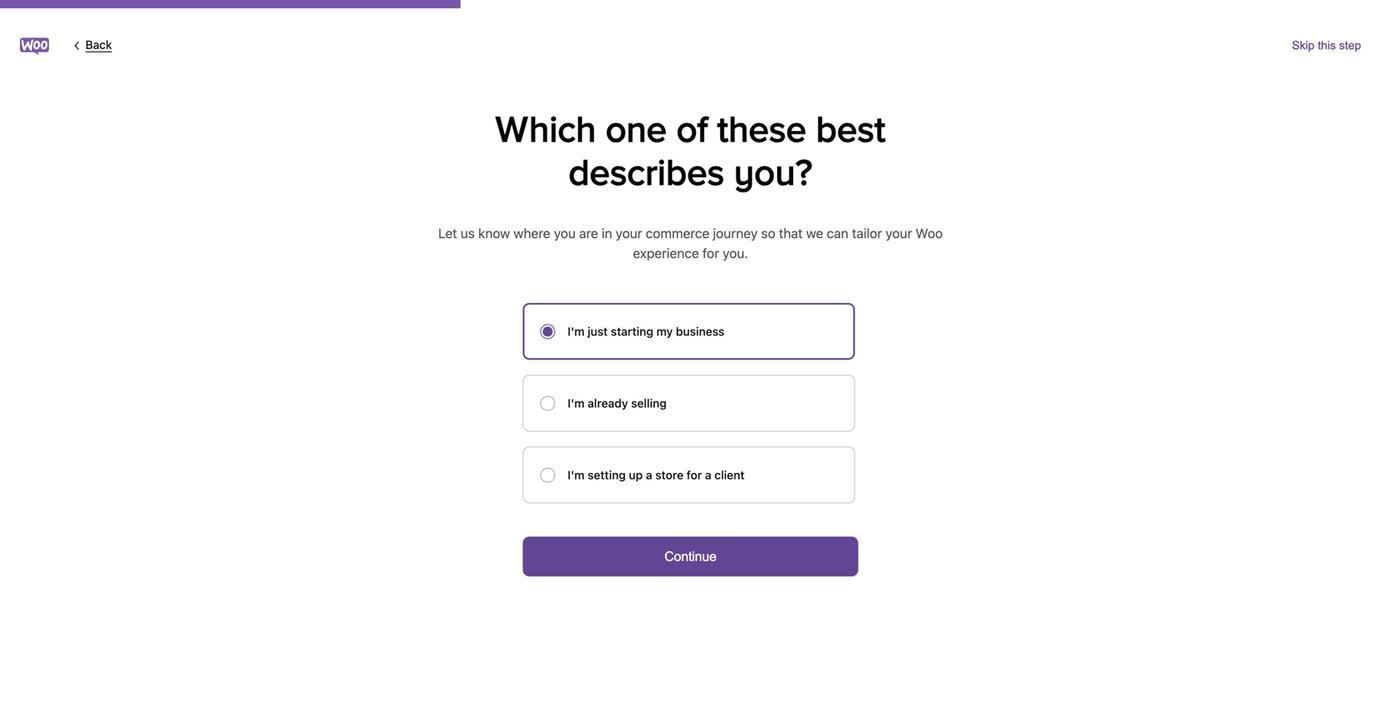 Task type: describe. For each thing, give the bounding box(es) containing it.
selling
[[631, 397, 667, 410]]

one
[[606, 108, 667, 149]]

store
[[656, 469, 684, 482]]

woo
[[916, 226, 943, 241]]

back link
[[69, 37, 152, 54]]

best
[[816, 108, 886, 149]]

let us know where you are in your commerce journey so that we can tailor your woo experience for you.
[[439, 226, 943, 261]]

commerce
[[646, 226, 710, 241]]

back
[[86, 38, 112, 52]]

1 a from the left
[[646, 469, 653, 482]]

just
[[588, 325, 608, 339]]

step
[[1340, 39, 1362, 52]]

tailor
[[852, 226, 883, 241]]

i'm for i'm setting up a store for a client
[[568, 469, 585, 482]]

journey
[[713, 226, 758, 241]]

know
[[479, 226, 510, 241]]

2 your from the left
[[886, 226, 913, 241]]

skip this step
[[1293, 39, 1362, 52]]

i'm for i'm already selling
[[568, 397, 585, 410]]

of
[[677, 108, 708, 149]]

that
[[779, 226, 803, 241]]

1 vertical spatial for
[[687, 469, 702, 482]]

where
[[514, 226, 551, 241]]

you
[[554, 226, 576, 241]]

experience
[[633, 246, 699, 261]]

i'm already selling
[[568, 397, 667, 410]]

up
[[629, 469, 643, 482]]

we
[[807, 226, 824, 241]]

business
[[676, 325, 725, 339]]

already
[[588, 397, 628, 410]]

can
[[827, 226, 849, 241]]

which one of these best describes you?
[[496, 108, 886, 192]]

this
[[1319, 39, 1337, 52]]

are
[[579, 226, 598, 241]]



Task type: vqa. For each thing, say whether or not it's contained in the screenshot.
The Open Account Menu icon
no



Task type: locate. For each thing, give the bounding box(es) containing it.
so
[[762, 226, 776, 241]]

you?
[[734, 151, 813, 192]]

which
[[496, 108, 596, 149]]

describes
[[569, 151, 725, 192]]

a
[[646, 469, 653, 482], [705, 469, 712, 482]]

continue button
[[523, 537, 859, 577]]

for
[[703, 246, 720, 261], [687, 469, 702, 482]]

a right up
[[646, 469, 653, 482]]

2 vertical spatial i'm
[[568, 469, 585, 482]]

i'm left just at the top of the page
[[568, 325, 585, 339]]

your right in
[[616, 226, 643, 241]]

these
[[718, 108, 807, 149]]

a left client
[[705, 469, 712, 482]]

0 horizontal spatial your
[[616, 226, 643, 241]]

for left you.
[[703, 246, 720, 261]]

0 vertical spatial for
[[703, 246, 720, 261]]

0 horizontal spatial a
[[646, 469, 653, 482]]

your
[[616, 226, 643, 241], [886, 226, 913, 241]]

your left woo
[[886, 226, 913, 241]]

1 i'm from the top
[[568, 325, 585, 339]]

i'm left "already"
[[568, 397, 585, 410]]

for right store
[[687, 469, 702, 482]]

0 vertical spatial i'm
[[568, 325, 585, 339]]

skip this step button
[[1293, 36, 1362, 56]]

i'm left setting
[[568, 469, 585, 482]]

us
[[461, 226, 475, 241]]

i'm for i'm just starting my business
[[568, 325, 585, 339]]

client
[[715, 469, 745, 482]]

continue
[[665, 549, 717, 564]]

let
[[439, 226, 457, 241]]

1 horizontal spatial your
[[886, 226, 913, 241]]

i'm just starting my business
[[568, 325, 725, 339]]

3 i'm from the top
[[568, 469, 585, 482]]

i'm
[[568, 325, 585, 339], [568, 397, 585, 410], [568, 469, 585, 482]]

setting
[[588, 469, 626, 482]]

1 vertical spatial i'm
[[568, 397, 585, 410]]

skip
[[1293, 39, 1315, 52]]

1 horizontal spatial a
[[705, 469, 712, 482]]

starting
[[611, 325, 654, 339]]

you.
[[723, 246, 749, 261]]

2 i'm from the top
[[568, 397, 585, 410]]

for inside let us know where you are in your commerce journey so that we can tailor your woo experience for you.
[[703, 246, 720, 261]]

my
[[657, 325, 673, 339]]

i'm setting up a store for a client
[[568, 469, 745, 482]]

2 a from the left
[[705, 469, 712, 482]]

1 your from the left
[[616, 226, 643, 241]]

in
[[602, 226, 612, 241]]



